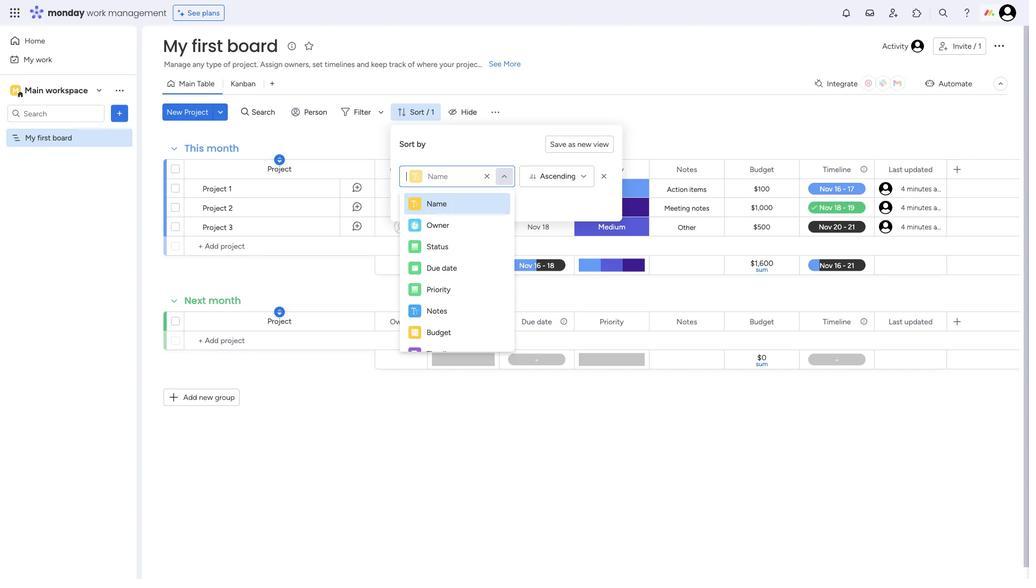 Task type: describe. For each thing, give the bounding box(es) containing it.
show board description image
[[286, 41, 298, 51]]

integrate
[[827, 79, 858, 88]]

sort for sort by
[[400, 139, 415, 149]]

Next month field
[[182, 294, 244, 308]]

stands.
[[483, 60, 506, 69]]

1 vertical spatial due
[[427, 264, 440, 273]]

Search field
[[249, 105, 281, 120]]

workspace selection element
[[10, 84, 90, 98]]

1 vertical spatial due date
[[427, 264, 457, 273]]

angle down image
[[218, 108, 223, 116]]

monday work management
[[48, 7, 167, 19]]

2 vertical spatial timeline
[[427, 349, 455, 358]]

$1,600 sum
[[751, 258, 774, 273]]

3 4 from the top
[[901, 223, 906, 231]]

project inside 'button'
[[184, 108, 209, 117]]

type
[[206, 60, 222, 69]]

$1,600
[[751, 258, 774, 268]]

+ Add project text field
[[190, 334, 370, 347]]

kanban
[[231, 79, 256, 88]]

this
[[184, 142, 204, 155]]

group
[[215, 393, 235, 402]]

inbox image
[[865, 8, 876, 18]]

0 vertical spatial owner
[[390, 165, 413, 174]]

collapse board header image
[[997, 79, 1005, 88]]

project left 2
[[203, 203, 227, 212]]

0 horizontal spatial new
[[199, 393, 213, 402]]

by
[[417, 139, 426, 149]]

activity
[[883, 42, 909, 51]]

remove sort image
[[599, 171, 610, 182]]

options image
[[993, 39, 1006, 52]]

new project
[[167, 108, 209, 117]]

other
[[678, 223, 696, 232]]

track
[[389, 60, 406, 69]]

1 vertical spatial priority
[[427, 285, 451, 294]]

month for this month
[[207, 142, 239, 155]]

hide
[[461, 108, 477, 117]]

project down sort desc image
[[268, 317, 292, 326]]

3
[[229, 223, 233, 232]]

My first board field
[[160, 34, 281, 58]]

v2 sort ascending image
[[530, 173, 536, 180]]

search everything image
[[938, 8, 949, 18]]

meeting notes
[[665, 204, 710, 212]]

0 vertical spatial budget
[[750, 165, 775, 174]]

my inside "button"
[[24, 55, 34, 64]]

help image
[[962, 8, 973, 18]]

4 for 1
[[901, 184, 906, 193]]

action
[[667, 185, 688, 194]]

invite / 1 button
[[934, 38, 987, 55]]

see for see more
[[489, 59, 502, 68]]

1 for sort / 1
[[431, 108, 435, 117]]

1 vertical spatial owner
[[427, 221, 449, 230]]

dapulse integrations image
[[815, 80, 823, 88]]

see more
[[489, 59, 521, 68]]

1 timeline field from the top
[[821, 163, 854, 175]]

management
[[108, 7, 167, 19]]

nov 16
[[528, 184, 549, 193]]

3 ago from the top
[[934, 223, 946, 231]]

2 notes field from the top
[[674, 316, 700, 327]]

my work
[[24, 55, 52, 64]]

nov for nov 16
[[528, 184, 541, 193]]

2 updated from the top
[[905, 317, 933, 326]]

notes for 2nd the notes field from the top
[[677, 317, 697, 326]]

0 vertical spatial due date
[[522, 165, 552, 174]]

+ add new sort
[[404, 200, 455, 209]]

new for sort
[[426, 200, 440, 209]]

see plans
[[188, 8, 220, 17]]

see plans button
[[173, 5, 225, 21]]

filter button
[[337, 103, 388, 121]]

+ add new sort button
[[400, 196, 459, 213]]

0 horizontal spatial 1
[[229, 184, 232, 193]]

This month field
[[182, 142, 242, 156]]

ascending
[[540, 172, 576, 181]]

project up project 2
[[203, 184, 227, 193]]

4 minutes ago for 1
[[901, 184, 946, 193]]

column information image
[[860, 165, 869, 173]]

owners,
[[285, 60, 311, 69]]

$0
[[758, 353, 767, 362]]

Status field
[[450, 163, 477, 175]]

2 last from the top
[[889, 317, 903, 326]]

1 for invite / 1
[[979, 42, 982, 51]]

2 timeline field from the top
[[821, 316, 854, 327]]

it
[[481, 184, 486, 193]]

0 vertical spatial due
[[522, 165, 535, 174]]

project
[[456, 60, 481, 69]]

select product image
[[10, 8, 20, 18]]

manage
[[164, 60, 191, 69]]

board inside list box
[[53, 133, 72, 142]]

table
[[197, 79, 215, 88]]

project 1
[[203, 184, 232, 193]]

16
[[543, 184, 549, 193]]

next
[[184, 294, 206, 308]]

workspace options image
[[114, 85, 125, 96]]

1 vertical spatial date
[[442, 264, 457, 273]]

sort desc image
[[278, 156, 282, 164]]

invite members image
[[889, 8, 899, 18]]

2 owner field from the top
[[387, 316, 415, 327]]

new project button
[[162, 103, 213, 121]]

home button
[[6, 32, 115, 49]]

my first board list box
[[0, 127, 137, 292]]

assign
[[260, 60, 283, 69]]

dapulse checkmark sign image
[[812, 202, 818, 215]]

main workspace
[[25, 85, 88, 95]]

this month
[[184, 142, 239, 155]]

1 last updated field from the top
[[886, 163, 936, 175]]

menu image
[[490, 107, 501, 117]]

view
[[594, 140, 609, 149]]

2 budget field from the top
[[747, 316, 777, 327]]

invite / 1
[[953, 42, 982, 51]]

1 budget field from the top
[[747, 163, 777, 175]]

save as new view
[[550, 140, 609, 149]]

done
[[455, 203, 472, 212]]

+
[[404, 200, 408, 209]]

invite
[[953, 42, 972, 51]]

home
[[25, 36, 45, 45]]

sort
[[442, 200, 455, 209]]

2 vertical spatial budget
[[427, 328, 451, 337]]

person button
[[287, 103, 334, 121]]

see more link
[[488, 58, 522, 69]]

autopilot image
[[926, 76, 935, 90]]

add new group
[[183, 393, 235, 402]]

main for main workspace
[[25, 85, 43, 95]]

medium
[[599, 222, 626, 231]]

project 3
[[203, 223, 233, 232]]

1 last from the top
[[889, 165, 903, 174]]

and
[[357, 60, 369, 69]]

sort by
[[400, 139, 426, 149]]

filter
[[354, 108, 371, 117]]

project left 3
[[203, 223, 227, 232]]

$500
[[754, 223, 771, 231]]

monday
[[48, 7, 84, 19]]

work for monday
[[87, 7, 106, 19]]

2 priority field from the top
[[597, 316, 627, 327]]

$100
[[754, 185, 770, 193]]

Search in workspace field
[[23, 107, 90, 120]]

1 vertical spatial budget
[[750, 317, 775, 326]]



Task type: locate. For each thing, give the bounding box(es) containing it.
your
[[440, 60, 455, 69]]

status down + add new sort button
[[427, 242, 449, 251]]

Budget field
[[747, 163, 777, 175], [747, 316, 777, 327]]

work right monday at left
[[87, 7, 106, 19]]

1 vertical spatial priority field
[[597, 316, 627, 327]]

1 vertical spatial first
[[37, 133, 51, 142]]

1 horizontal spatial /
[[974, 42, 977, 51]]

1 priority field from the top
[[597, 163, 627, 175]]

1 horizontal spatial work
[[87, 7, 106, 19]]

1 horizontal spatial first
[[192, 34, 223, 58]]

0 vertical spatial notes
[[677, 165, 697, 174]]

$0 sum
[[756, 353, 768, 368]]

status
[[453, 165, 475, 174], [427, 242, 449, 251]]

1
[[979, 42, 982, 51], [431, 108, 435, 117], [229, 184, 232, 193]]

2 ago from the top
[[934, 203, 946, 212]]

1 vertical spatial last updated field
[[886, 316, 936, 327]]

add to favorites image
[[304, 40, 315, 51]]

0 vertical spatial owner field
[[387, 163, 415, 175]]

0 horizontal spatial main
[[25, 85, 43, 95]]

Timeline field
[[821, 163, 854, 175], [821, 316, 854, 327]]

2 vertical spatial due date
[[522, 317, 552, 326]]

1 vertical spatial notes
[[427, 306, 447, 316]]

minutes
[[907, 184, 932, 193], [907, 203, 932, 212], [907, 223, 932, 231]]

last updated
[[889, 165, 933, 174], [889, 317, 933, 326]]

budget field up $0
[[747, 316, 777, 327]]

1 right invite
[[979, 42, 982, 51]]

working on it
[[441, 184, 486, 193]]

v2 done deadline image
[[504, 202, 512, 213]]

2 horizontal spatial 1
[[979, 42, 982, 51]]

minutes for project 2
[[907, 203, 932, 212]]

0 vertical spatial first
[[192, 34, 223, 58]]

0 vertical spatial month
[[207, 142, 239, 155]]

due date
[[522, 165, 552, 174], [427, 264, 457, 273], [522, 317, 552, 326]]

1 vertical spatial name
[[427, 199, 447, 208]]

project 2
[[203, 203, 233, 212]]

first down search in workspace field
[[37, 133, 51, 142]]

0 vertical spatial budget field
[[747, 163, 777, 175]]

new left group
[[199, 393, 213, 402]]

0 vertical spatial priority
[[600, 165, 624, 174]]

/ inside button
[[974, 42, 977, 51]]

2 of from the left
[[408, 60, 415, 69]]

name down working
[[427, 199, 447, 208]]

my up the manage
[[163, 34, 188, 58]]

project
[[184, 108, 209, 117], [268, 164, 292, 173], [203, 184, 227, 193], [203, 203, 227, 212], [203, 223, 227, 232], [268, 317, 292, 326]]

2 vertical spatial owner
[[390, 317, 413, 326]]

meeting
[[665, 204, 690, 212]]

2 minutes from the top
[[907, 203, 932, 212]]

any
[[193, 60, 205, 69]]

1 notes field from the top
[[674, 163, 700, 175]]

items
[[690, 185, 707, 194]]

0 vertical spatial updated
[[905, 165, 933, 174]]

board
[[227, 34, 278, 58], [53, 133, 72, 142]]

where
[[417, 60, 438, 69]]

0 vertical spatial nov
[[528, 184, 541, 193]]

0 vertical spatial 4 minutes ago
[[901, 184, 946, 193]]

1 last updated from the top
[[889, 165, 933, 174]]

0 horizontal spatial see
[[188, 8, 200, 17]]

workspace
[[46, 85, 88, 95]]

on
[[471, 184, 479, 193]]

nov left 18
[[528, 223, 541, 231]]

1 vertical spatial notes field
[[674, 316, 700, 327]]

1 vertical spatial updated
[[905, 317, 933, 326]]

set
[[313, 60, 323, 69]]

minutes for project 1
[[907, 184, 932, 193]]

main for main table
[[179, 79, 195, 88]]

automate
[[939, 79, 973, 88]]

1 due date field from the top
[[519, 163, 555, 175]]

1 vertical spatial sum
[[756, 360, 768, 368]]

1 owner field from the top
[[387, 163, 415, 175]]

1 ago from the top
[[934, 184, 946, 193]]

my
[[163, 34, 188, 58], [24, 55, 34, 64], [25, 133, 36, 142]]

plans
[[202, 8, 220, 17]]

1 vertical spatial sort
[[400, 139, 415, 149]]

0 horizontal spatial my first board
[[25, 133, 72, 142]]

add view image
[[270, 80, 275, 88]]

ago
[[934, 184, 946, 193], [934, 203, 946, 212], [934, 223, 946, 231]]

/
[[974, 42, 977, 51], [427, 108, 430, 117]]

0 vertical spatial add
[[410, 200, 424, 209]]

1 up 2
[[229, 184, 232, 193]]

new
[[167, 108, 182, 117]]

john smith image
[[1000, 4, 1017, 21]]

status up working on it at the left top of page
[[453, 165, 475, 174]]

work down home
[[36, 55, 52, 64]]

2 vertical spatial priority
[[600, 317, 624, 326]]

1 vertical spatial last updated
[[889, 317, 933, 326]]

1 vertical spatial due date field
[[519, 316, 555, 327]]

0 vertical spatial 1
[[979, 42, 982, 51]]

1 vertical spatial 4 minutes ago
[[901, 203, 946, 212]]

options image
[[114, 108, 125, 119]]

v2 overdue deadline image
[[504, 184, 512, 194]]

2 vertical spatial 4 minutes ago
[[901, 223, 946, 231]]

0 vertical spatial board
[[227, 34, 278, 58]]

2 4 minutes ago from the top
[[901, 203, 946, 212]]

1 vertical spatial last
[[889, 317, 903, 326]]

timeline
[[823, 165, 851, 174], [823, 317, 851, 326], [427, 349, 455, 358]]

/ right invite
[[974, 42, 977, 51]]

1 vertical spatial month
[[209, 294, 241, 308]]

1 horizontal spatial main
[[179, 79, 195, 88]]

my first board
[[163, 34, 278, 58], [25, 133, 72, 142]]

2 4 from the top
[[901, 203, 906, 212]]

project right new at the top left of page
[[184, 108, 209, 117]]

sort up by
[[410, 108, 425, 117]]

ago for 1
[[934, 184, 946, 193]]

first inside my first board list box
[[37, 133, 51, 142]]

save
[[550, 140, 567, 149]]

1 inside invite / 1 button
[[979, 42, 982, 51]]

1 horizontal spatial board
[[227, 34, 278, 58]]

0 horizontal spatial first
[[37, 133, 51, 142]]

ago for 2
[[934, 203, 946, 212]]

1 vertical spatial add
[[183, 393, 197, 402]]

work
[[87, 7, 106, 19], [36, 55, 52, 64]]

1 vertical spatial status
[[427, 242, 449, 251]]

1 horizontal spatial 1
[[431, 108, 435, 117]]

2 vertical spatial ago
[[934, 223, 946, 231]]

board down search in workspace field
[[53, 133, 72, 142]]

my first board up type
[[163, 34, 278, 58]]

timeline for first timeline field from the bottom
[[823, 317, 851, 326]]

1 vertical spatial 1
[[431, 108, 435, 117]]

activity button
[[879, 38, 929, 55]]

sum inside $1,600 sum
[[756, 266, 768, 273]]

first up type
[[192, 34, 223, 58]]

as
[[569, 140, 576, 149]]

1 left hide popup button
[[431, 108, 435, 117]]

my down home
[[24, 55, 34, 64]]

1 horizontal spatial of
[[408, 60, 415, 69]]

Priority field
[[597, 163, 627, 175], [597, 316, 627, 327]]

board up project. at the left of page
[[227, 34, 278, 58]]

see
[[188, 8, 200, 17], [489, 59, 502, 68]]

add new group button
[[164, 389, 240, 406]]

nov left 16
[[528, 184, 541, 193]]

4
[[901, 184, 906, 193], [901, 203, 906, 212], [901, 223, 906, 231]]

1 updated from the top
[[905, 165, 933, 174]]

my down search in workspace field
[[25, 133, 36, 142]]

main inside 'workspace selection' element
[[25, 85, 43, 95]]

$1,000
[[751, 204, 773, 212]]

0 horizontal spatial add
[[183, 393, 197, 402]]

2 last updated from the top
[[889, 317, 933, 326]]

owner
[[390, 165, 413, 174], [427, 221, 449, 230], [390, 317, 413, 326]]

/ for sort
[[427, 108, 430, 117]]

month for next month
[[209, 294, 241, 308]]

month inside this month field
[[207, 142, 239, 155]]

1 horizontal spatial my first board
[[163, 34, 278, 58]]

0 vertical spatial my first board
[[163, 34, 278, 58]]

1 vertical spatial see
[[489, 59, 502, 68]]

0 vertical spatial minutes
[[907, 184, 932, 193]]

0 vertical spatial see
[[188, 8, 200, 17]]

0 horizontal spatial work
[[36, 55, 52, 64]]

2 nov from the top
[[528, 223, 541, 231]]

notes
[[677, 165, 697, 174], [427, 306, 447, 316], [677, 317, 697, 326]]

v2 search image
[[241, 106, 249, 118]]

month inside next month field
[[209, 294, 241, 308]]

1 vertical spatial ago
[[934, 203, 946, 212]]

0 vertical spatial sum
[[756, 266, 768, 273]]

2 due date field from the top
[[519, 316, 555, 327]]

more
[[504, 59, 521, 68]]

sum for $0
[[756, 360, 768, 368]]

3 4 minutes ago from the top
[[901, 223, 946, 231]]

new left "sort"
[[426, 200, 440, 209]]

my inside list box
[[25, 133, 36, 142]]

18
[[542, 223, 550, 231]]

my first board inside list box
[[25, 133, 72, 142]]

next month
[[184, 294, 241, 308]]

main right workspace icon
[[25, 85, 43, 95]]

1 vertical spatial work
[[36, 55, 52, 64]]

sum for $1,600
[[756, 266, 768, 273]]

4 minutes ago for 2
[[901, 203, 946, 212]]

see left more at top
[[489, 59, 502, 68]]

add left group
[[183, 393, 197, 402]]

sort for sort / 1
[[410, 108, 425, 117]]

2 vertical spatial 1
[[229, 184, 232, 193]]

sum
[[756, 266, 768, 273], [756, 360, 768, 368]]

month
[[207, 142, 239, 155], [209, 294, 241, 308]]

2 vertical spatial due
[[522, 317, 535, 326]]

2 vertical spatial notes
[[677, 317, 697, 326]]

1 nov from the top
[[528, 184, 541, 193]]

4 for 2
[[901, 203, 906, 212]]

2 vertical spatial 4
[[901, 223, 906, 231]]

1 horizontal spatial add
[[410, 200, 424, 209]]

0 vertical spatial name
[[428, 172, 448, 181]]

notes for 1st the notes field from the top of the page
[[677, 165, 697, 174]]

work inside "button"
[[36, 55, 52, 64]]

sort
[[410, 108, 425, 117], [400, 139, 415, 149]]

budget
[[750, 165, 775, 174], [750, 317, 775, 326], [427, 328, 451, 337]]

0 vertical spatial status
[[453, 165, 475, 174]]

2 sum from the top
[[756, 360, 768, 368]]

workspace image
[[10, 84, 21, 96]]

add right +
[[410, 200, 424, 209]]

0 horizontal spatial /
[[427, 108, 430, 117]]

see inside button
[[188, 8, 200, 17]]

0 vertical spatial date
[[537, 165, 552, 174]]

action items
[[667, 185, 707, 194]]

Notes field
[[674, 163, 700, 175], [674, 316, 700, 327]]

sort / 1
[[410, 108, 435, 117]]

2 last updated field from the top
[[886, 316, 936, 327]]

Owner field
[[387, 163, 415, 175], [387, 316, 415, 327]]

column information image
[[485, 165, 494, 173], [560, 165, 568, 173], [560, 317, 568, 326], [860, 317, 869, 326]]

2 vertical spatial date
[[537, 317, 552, 326]]

/ for invite
[[974, 42, 977, 51]]

0 horizontal spatial of
[[224, 60, 231, 69]]

new right as
[[578, 140, 592, 149]]

1 horizontal spatial see
[[489, 59, 502, 68]]

month right 'next' at the bottom of the page
[[209, 294, 241, 308]]

see for see plans
[[188, 8, 200, 17]]

main left table
[[179, 79, 195, 88]]

budget field up $100
[[747, 163, 777, 175]]

hide button
[[444, 103, 484, 121]]

m
[[12, 86, 19, 95]]

arrow down image
[[375, 106, 388, 119]]

1 vertical spatial nov
[[528, 223, 541, 231]]

2
[[229, 203, 233, 212]]

1 vertical spatial timeline field
[[821, 316, 854, 327]]

/ left hide popup button
[[427, 108, 430, 117]]

last
[[889, 165, 903, 174], [889, 317, 903, 326]]

sort desc image
[[278, 308, 282, 316]]

sort left by
[[400, 139, 415, 149]]

main
[[179, 79, 195, 88], [25, 85, 43, 95]]

person
[[304, 108, 327, 117]]

1 sum from the top
[[756, 266, 768, 273]]

1 vertical spatial board
[[53, 133, 72, 142]]

due
[[522, 165, 535, 174], [427, 264, 440, 273], [522, 317, 535, 326]]

Due date field
[[519, 163, 555, 175], [519, 316, 555, 327]]

notes
[[692, 204, 710, 212]]

2 horizontal spatial new
[[578, 140, 592, 149]]

1 vertical spatial timeline
[[823, 317, 851, 326]]

+ Add project text field
[[190, 240, 370, 253]]

working
[[441, 184, 469, 193]]

0 vertical spatial timeline
[[823, 165, 851, 174]]

main table button
[[162, 75, 223, 92]]

1 vertical spatial /
[[427, 108, 430, 117]]

0 vertical spatial ago
[[934, 184, 946, 193]]

0 horizontal spatial board
[[53, 133, 72, 142]]

add
[[410, 200, 424, 209], [183, 393, 197, 402]]

1 vertical spatial budget field
[[747, 316, 777, 327]]

3 minutes from the top
[[907, 223, 932, 231]]

1 4 minutes ago from the top
[[901, 184, 946, 193]]

see left 'plans'
[[188, 8, 200, 17]]

keep
[[371, 60, 387, 69]]

save as new view button
[[546, 136, 614, 153]]

2 vertical spatial new
[[199, 393, 213, 402]]

status inside status field
[[453, 165, 475, 174]]

option
[[0, 128, 137, 130]]

work for my
[[36, 55, 52, 64]]

0 vertical spatial priority field
[[597, 163, 627, 175]]

1 vertical spatial new
[[426, 200, 440, 209]]

1 4 from the top
[[901, 184, 906, 193]]

new for view
[[578, 140, 592, 149]]

nov 18
[[528, 223, 550, 231]]

0 vertical spatial last updated field
[[886, 163, 936, 175]]

Last updated field
[[886, 163, 936, 175], [886, 316, 936, 327]]

0 horizontal spatial status
[[427, 242, 449, 251]]

kanban button
[[223, 75, 264, 92]]

timeline for first timeline field from the top
[[823, 165, 851, 174]]

1 vertical spatial minutes
[[907, 203, 932, 212]]

1 horizontal spatial new
[[426, 200, 440, 209]]

my first board down search in workspace field
[[25, 133, 72, 142]]

0 vertical spatial /
[[974, 42, 977, 51]]

name
[[428, 172, 448, 181], [427, 199, 447, 208]]

0 vertical spatial due date field
[[519, 163, 555, 175]]

main inside button
[[179, 79, 195, 88]]

1 of from the left
[[224, 60, 231, 69]]

of right type
[[224, 60, 231, 69]]

main table
[[179, 79, 215, 88]]

2 vertical spatial minutes
[[907, 223, 932, 231]]

0 vertical spatial notes field
[[674, 163, 700, 175]]

project down sort desc icon
[[268, 164, 292, 173]]

manage any type of project. assign owners, set timelines and keep track of where your project stands.
[[164, 60, 506, 69]]

1 vertical spatial 4
[[901, 203, 906, 212]]

of right track
[[408, 60, 415, 69]]

nov
[[528, 184, 541, 193], [528, 223, 541, 231]]

month right this
[[207, 142, 239, 155]]

timelines
[[325, 60, 355, 69]]

my work button
[[6, 51, 115, 68]]

name up working
[[428, 172, 448, 181]]

1 minutes from the top
[[907, 184, 932, 193]]

apps image
[[912, 8, 923, 18]]

project.
[[233, 60, 258, 69]]

notifications image
[[841, 8, 852, 18]]

nov for nov 18
[[528, 223, 541, 231]]



Task type: vqa. For each thing, say whether or not it's contained in the screenshot.
the bottommost 17.51.54.png
no



